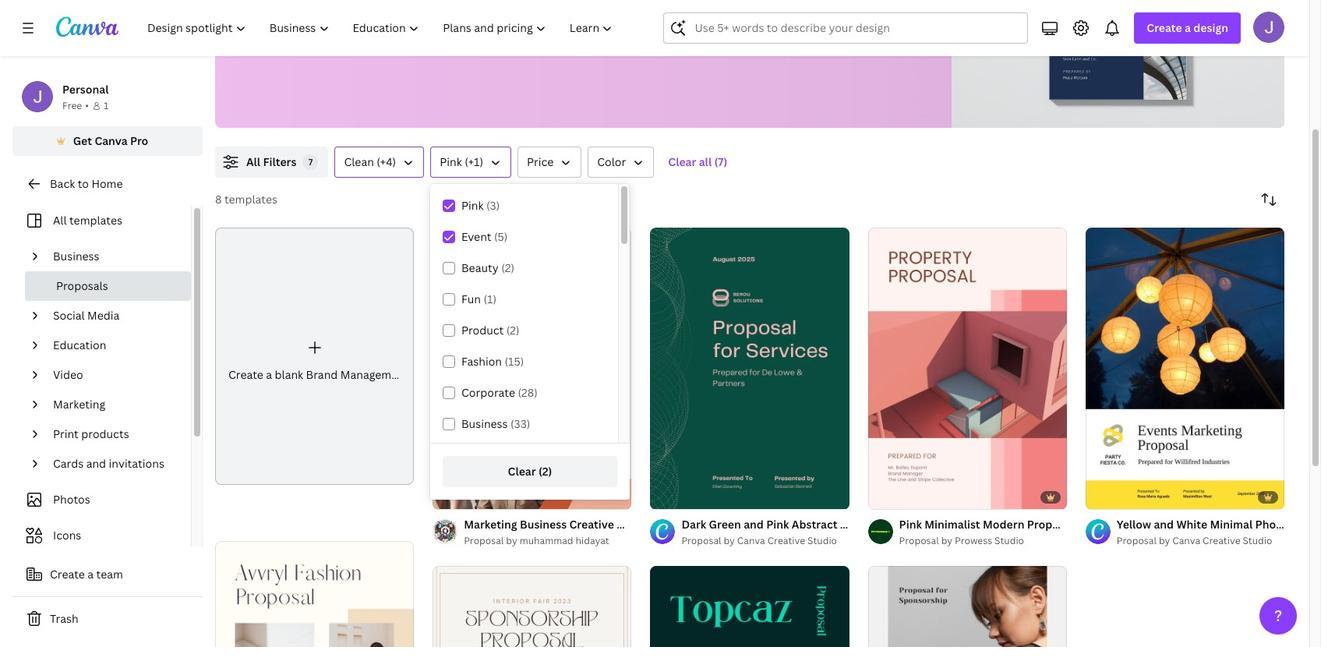 Task type: locate. For each thing, give the bounding box(es) containing it.
green
[[709, 517, 741, 532]]

business link
[[47, 242, 182, 271]]

business down corporate
[[462, 416, 508, 431]]

0 horizontal spatial all
[[53, 213, 67, 228]]

marketing link
[[47, 390, 182, 419]]

get canva pro button
[[12, 126, 203, 156]]

0 horizontal spatial clear
[[508, 464, 536, 479]]

1 vertical spatial marketing
[[464, 517, 517, 532]]

pink (+1)
[[440, 154, 483, 169]]

level
[[383, 7, 412, 24]]

0 vertical spatial all
[[246, 154, 261, 169]]

back to home link
[[12, 168, 203, 200]]

of left 10
[[668, 490, 677, 502]]

1 horizontal spatial creative
[[768, 534, 806, 547]]

all for all filters
[[246, 154, 261, 169]]

templates right 8 at the left of the page
[[224, 192, 278, 207]]

1 horizontal spatial business
[[462, 416, 508, 431]]

proposal left muhammad
[[464, 534, 504, 547]]

designs.
[[792, 27, 841, 44]]

0 vertical spatial business
[[53, 249, 99, 264]]

create down icons
[[50, 567, 85, 582]]

pink for pink (3)
[[462, 198, 484, 213]]

(2) right beauty
[[501, 260, 515, 275]]

free
[[62, 99, 82, 112]]

business up proposals
[[53, 249, 99, 264]]

proposal left fashion
[[412, 367, 458, 382]]

(2) inside button
[[539, 464, 552, 479]]

1 horizontal spatial canva
[[738, 534, 765, 547]]

to inside convince your client to level up their promotions by presenting a beautiful proposal. find a brand management proposal template that matches your vision and objectives from canva's gallery of stunning designs.
[[367, 7, 380, 24]]

proposal down dark
[[682, 534, 722, 547]]

create a blank brand management proposal element
[[215, 228, 458, 485]]

a inside dropdown button
[[1185, 20, 1191, 35]]

(33)
[[511, 416, 530, 431]]

1 horizontal spatial to
[[367, 7, 380, 24]]

find
[[751, 7, 777, 24]]

proposal down 1 of 12
[[1077, 517, 1124, 532]]

(2) right product
[[507, 323, 520, 338]]

a left the design
[[1185, 20, 1191, 35]]

trash link
[[12, 604, 203, 635]]

1 for 1 of 6
[[879, 490, 884, 502]]

studio inside pink minimalist modern property proposal proposal by prowess studio
[[995, 534, 1025, 547]]

beauty
[[462, 260, 499, 275]]

templates
[[224, 192, 278, 207], [69, 213, 122, 228]]

all templates link
[[22, 206, 182, 235]]

management
[[829, 7, 907, 24]]

1 studio from the left
[[808, 534, 837, 547]]

1 for 1 of 10
[[662, 490, 666, 502]]

creative inside marketing business creative pink and orange proposal proposal by muhammad hidayat
[[570, 517, 614, 532]]

1 horizontal spatial studio
[[995, 534, 1025, 547]]

your down the their at the left
[[436, 27, 464, 44]]

modern
[[983, 517, 1025, 532]]

marketing business creative pink and orange proposal proposal by muhammad hidayat
[[464, 517, 753, 547]]

clear left all
[[669, 154, 697, 169]]

proposal by canva creative studio link for 1 of 12
[[1117, 533, 1285, 549]]

marketing business creative pink and orange proposal link
[[464, 516, 753, 533]]

of for 1 of 10
[[668, 490, 677, 502]]

1 vertical spatial all
[[53, 213, 67, 228]]

video link
[[47, 360, 182, 390]]

canva inside dark green and pink abstract tech general proposal proposal by canva creative studio
[[738, 534, 765, 547]]

1 vertical spatial to
[[78, 176, 89, 191]]

1 vertical spatial business
[[462, 416, 508, 431]]

1 vertical spatial (2)
[[507, 323, 520, 338]]

1 vertical spatial create
[[228, 367, 263, 382]]

and right green at the right
[[744, 517, 764, 532]]

1 of 12
[[1097, 490, 1124, 502]]

None search field
[[664, 12, 1029, 44]]

2 brand management proposal templates image from the left
[[1050, 0, 1187, 100]]

1 horizontal spatial templates
[[224, 192, 278, 207]]

price
[[527, 154, 554, 169]]

a left blank
[[266, 367, 272, 382]]

fashion
[[462, 354, 502, 369]]

proposal down general
[[899, 534, 939, 547]]

1 horizontal spatial all
[[246, 154, 261, 169]]

clear inside button
[[508, 464, 536, 479]]

create inside dropdown button
[[1147, 20, 1183, 35]]

clear inside button
[[669, 154, 697, 169]]

1 left 6
[[879, 490, 884, 502]]

1 vertical spatial templates
[[69, 213, 122, 228]]

pink for pink (+1)
[[440, 154, 462, 169]]

all down back
[[53, 213, 67, 228]]

clear down (33)
[[508, 464, 536, 479]]

proposal by muhammad hidayat link
[[464, 533, 632, 549]]

pink left (+1)
[[440, 154, 462, 169]]

product
[[462, 323, 504, 338]]

marketing up proposal by muhammad hidayat 'link'
[[464, 517, 517, 532]]

proposal.
[[691, 7, 748, 24]]

tech
[[840, 517, 865, 532]]

pink down 6
[[899, 517, 922, 532]]

0 horizontal spatial proposal by canva creative studio link
[[682, 533, 850, 549]]

and left orange
[[642, 517, 662, 532]]

(+4)
[[377, 154, 396, 169]]

0 vertical spatial templates
[[224, 192, 278, 207]]

a for create a team
[[88, 567, 94, 582]]

proposal by canva creative studio link
[[682, 533, 850, 549], [1117, 533, 1285, 549]]

2 horizontal spatial business
[[520, 517, 567, 532]]

blank
[[275, 367, 303, 382]]

1 vertical spatial clear
[[508, 464, 536, 479]]

2 horizontal spatial creative
[[1203, 534, 1241, 547]]

2 studio from the left
[[995, 534, 1025, 547]]

1 horizontal spatial clear
[[669, 154, 697, 169]]

0 horizontal spatial canva
[[95, 133, 128, 148]]

proposal up the prowess
[[912, 517, 959, 532]]

2 horizontal spatial create
[[1147, 20, 1183, 35]]

canva's
[[628, 27, 674, 44]]

2 vertical spatial business
[[520, 517, 567, 532]]

0 horizontal spatial creative
[[570, 517, 614, 532]]

create inside button
[[50, 567, 85, 582]]

pink inside pink minimalist modern property proposal proposal by prowess studio
[[899, 517, 922, 532]]

0 horizontal spatial studio
[[808, 534, 837, 547]]

0 vertical spatial your
[[300, 7, 327, 24]]

pink inside button
[[440, 154, 462, 169]]

pink left the (3)
[[462, 198, 484, 213]]

your up template
[[300, 7, 327, 24]]

muhammad
[[520, 534, 574, 547]]

invitations
[[109, 456, 164, 471]]

business for business
[[53, 249, 99, 264]]

(28)
[[518, 385, 538, 400]]

proposals
[[56, 278, 108, 293]]

2 proposal by canva creative studio link from the left
[[1117, 533, 1285, 549]]

management
[[341, 367, 409, 382]]

proposal right orange
[[706, 517, 753, 532]]

(1)
[[484, 292, 497, 306]]

to up 'that'
[[367, 7, 380, 24]]

of left 6
[[886, 490, 894, 502]]

0 horizontal spatial create
[[50, 567, 85, 582]]

(5)
[[494, 229, 508, 244]]

dark
[[682, 517, 707, 532]]

canva
[[95, 133, 128, 148], [738, 534, 765, 547], [1173, 534, 1201, 547]]

create left blank
[[228, 367, 263, 382]]

of left 12
[[1103, 490, 1112, 502]]

marketing down "video"
[[53, 397, 105, 412]]

clean (+4)
[[344, 154, 396, 169]]

Sort by button
[[1254, 184, 1285, 215]]

1 horizontal spatial proposal by canva creative studio link
[[1117, 533, 1285, 549]]

proposal
[[412, 367, 458, 382], [706, 517, 753, 532], [912, 517, 959, 532], [1077, 517, 1124, 532], [464, 534, 504, 547], [682, 534, 722, 547], [899, 534, 939, 547], [1117, 534, 1157, 547]]

(2)
[[501, 260, 515, 275], [507, 323, 520, 338], [539, 464, 552, 479]]

0 horizontal spatial marketing
[[53, 397, 105, 412]]

to
[[367, 7, 380, 24], [78, 176, 89, 191]]

client
[[330, 7, 364, 24]]

and
[[505, 27, 528, 44], [86, 456, 106, 471], [642, 517, 662, 532], [744, 517, 764, 532]]

(2) up muhammad
[[539, 464, 552, 479]]

8 templates
[[215, 192, 278, 207]]

0 horizontal spatial templates
[[69, 213, 122, 228]]

2 vertical spatial (2)
[[539, 464, 552, 479]]

0 horizontal spatial business
[[53, 249, 99, 264]]

all left filters
[[246, 154, 261, 169]]

canva inside button
[[95, 133, 128, 148]]

pink left abstract
[[767, 517, 789, 532]]

business for business (33)
[[462, 416, 508, 431]]

orange
[[665, 517, 703, 532]]

create left the design
[[1147, 20, 1183, 35]]

2 vertical spatial create
[[50, 567, 85, 582]]

templates down back to home
[[69, 213, 122, 228]]

proposal
[[240, 27, 293, 44]]

1
[[104, 99, 109, 112], [662, 490, 666, 502], [879, 490, 884, 502], [1097, 490, 1101, 502]]

and inside dark green and pink abstract tech general proposal proposal by canva creative studio
[[744, 517, 764, 532]]

your
[[300, 7, 327, 24], [436, 27, 464, 44]]

0 vertical spatial clear
[[669, 154, 697, 169]]

templates for 8 templates
[[224, 192, 278, 207]]

create a blank brand management proposal
[[228, 367, 458, 382]]

clear (2) button
[[443, 456, 618, 487]]

marketing business creative pink and orange proposal image
[[433, 228, 632, 509]]

by inside dark green and pink abstract tech general proposal proposal by canva creative studio
[[724, 534, 735, 547]]

pink minimalist modern property proposal proposal by prowess studio
[[899, 517, 1124, 547]]

business up muhammad
[[520, 517, 567, 532]]

a left team
[[88, 567, 94, 582]]

pink minimalist modern property proposal link
[[899, 516, 1124, 533]]

color
[[598, 154, 626, 169]]

objectives
[[531, 27, 593, 44]]

marketing inside marketing business creative pink and orange proposal proposal by muhammad hidayat
[[464, 517, 517, 532]]

a inside button
[[88, 567, 94, 582]]

1 horizontal spatial your
[[436, 27, 464, 44]]

1 horizontal spatial marketing
[[464, 517, 517, 532]]

0 vertical spatial marketing
[[53, 397, 105, 412]]

12
[[1114, 490, 1124, 502]]

1 left 10
[[662, 490, 666, 502]]

cards and invitations
[[53, 456, 164, 471]]

1 left 12
[[1097, 490, 1101, 502]]

1 horizontal spatial create
[[228, 367, 263, 382]]

2 horizontal spatial studio
[[1243, 534, 1273, 547]]

vision
[[467, 27, 502, 44]]

brand management proposal templates image
[[952, 0, 1285, 128], [1050, 0, 1187, 100]]

0 vertical spatial create
[[1147, 20, 1183, 35]]

create a design button
[[1135, 12, 1241, 44]]

template
[[297, 27, 351, 44]]

dark green and pink abstract tech general proposal image
[[651, 228, 850, 509]]

0 vertical spatial (2)
[[501, 260, 515, 275]]

marketing for marketing business creative pink and orange proposal proposal by muhammad hidayat
[[464, 517, 517, 532]]

studio inside dark green and pink abstract tech general proposal proposal by canva creative studio
[[808, 534, 837, 547]]

pro
[[130, 133, 148, 148]]

1 proposal by canva creative studio link from the left
[[682, 533, 850, 549]]

to right back
[[78, 176, 89, 191]]

all for all templates
[[53, 213, 67, 228]]

7 filter options selected element
[[303, 154, 318, 170]]

promotions
[[465, 7, 535, 24]]

property
[[1027, 517, 1075, 532]]

(15)
[[505, 354, 524, 369]]

back to home
[[50, 176, 123, 191]]

icons
[[53, 528, 81, 543]]

3 studio from the left
[[1243, 534, 1273, 547]]

and inside marketing business creative pink and orange proposal proposal by muhammad hidayat
[[642, 517, 662, 532]]

1 of 12 link
[[1086, 228, 1285, 509]]

dark green and pink abstract tech general proposal proposal by canva creative studio
[[682, 517, 959, 547]]

pink (+1) button
[[431, 147, 512, 178]]

(7)
[[715, 154, 728, 169]]

pink left orange
[[617, 517, 640, 532]]

1 vertical spatial your
[[436, 27, 464, 44]]

1 right •
[[104, 99, 109, 112]]

event (5)
[[462, 229, 508, 244]]

Search search field
[[695, 13, 1019, 43]]

of inside convince your client to level up their promotions by presenting a beautiful proposal. find a brand management proposal template that matches your vision and objectives from canva's gallery of stunning designs.
[[721, 27, 734, 44]]

of down proposal.
[[721, 27, 734, 44]]

and down promotions
[[505, 27, 528, 44]]

cards
[[53, 456, 84, 471]]

0 vertical spatial to
[[367, 7, 380, 24]]

media
[[87, 308, 120, 323]]

tosca simple minimal project proposal image
[[651, 566, 850, 647]]

(3)
[[487, 198, 500, 213]]

(2) for beauty
[[501, 260, 515, 275]]

design
[[1194, 20, 1229, 35]]

business inside marketing business creative pink and orange proposal proposal by muhammad hidayat
[[520, 517, 567, 532]]



Task type: describe. For each thing, give the bounding box(es) containing it.
top level navigation element
[[137, 12, 626, 44]]

create a team
[[50, 567, 123, 582]]

pink (3)
[[462, 198, 500, 213]]

a for create a design
[[1185, 20, 1191, 35]]

by inside pink minimalist modern property proposal proposal by prowess studio
[[942, 534, 953, 547]]

education link
[[47, 331, 182, 360]]

7
[[309, 156, 313, 168]]

home
[[92, 176, 123, 191]]

pink inside dark green and pink abstract tech general proposal proposal by canva creative studio
[[767, 517, 789, 532]]

(2) for product
[[507, 323, 520, 338]]

proposal down 12
[[1117, 534, 1157, 547]]

•
[[85, 99, 89, 112]]

all filters
[[246, 154, 297, 169]]

icons link
[[22, 521, 182, 550]]

stunning
[[737, 27, 789, 44]]

gallery
[[677, 27, 718, 44]]

and inside convince your client to level up their promotions by presenting a beautiful proposal. find a brand management proposal template that matches your vision and objectives from canva's gallery of stunning designs.
[[505, 27, 528, 44]]

minimal cream sponsorship fair printable proposal image
[[433, 566, 632, 647]]

1 of 6 link
[[868, 228, 1067, 509]]

beige cream neutral minimal project proposal image
[[215, 541, 414, 647]]

pink minimalist modern property proposal image
[[868, 228, 1067, 509]]

social media
[[53, 308, 120, 323]]

dark green and pink abstract tech general proposal link
[[682, 516, 959, 533]]

general
[[868, 517, 910, 532]]

templates for all templates
[[69, 213, 122, 228]]

all templates
[[53, 213, 122, 228]]

create for create a team
[[50, 567, 85, 582]]

proposal by prowess studio link
[[899, 533, 1067, 549]]

back
[[50, 176, 75, 191]]

clear for clear all (7)
[[669, 154, 697, 169]]

1 of 10
[[662, 490, 689, 502]]

0 horizontal spatial to
[[78, 176, 89, 191]]

clear (2)
[[508, 464, 552, 479]]

personal
[[62, 82, 109, 97]]

create for create a blank brand management proposal
[[228, 367, 263, 382]]

clear all (7)
[[669, 154, 728, 169]]

by inside convince your client to level up their promotions by presenting a beautiful proposal. find a brand management proposal template that matches your vision and objectives from canva's gallery of stunning designs.
[[538, 7, 553, 24]]

a up the from
[[623, 7, 630, 24]]

products
[[81, 427, 129, 441]]

free •
[[62, 99, 89, 112]]

fun
[[462, 292, 481, 306]]

minimalist
[[925, 517, 981, 532]]

video
[[53, 367, 83, 382]]

corporate
[[462, 385, 515, 400]]

marketing for marketing
[[53, 397, 105, 412]]

create a design
[[1147, 20, 1229, 35]]

get
[[73, 133, 92, 148]]

1 of 10 link
[[651, 228, 850, 509]]

photos link
[[22, 485, 182, 515]]

matches
[[382, 27, 433, 44]]

1 brand management proposal templates image from the left
[[952, 0, 1285, 128]]

0 horizontal spatial your
[[300, 7, 327, 24]]

clean (+4) button
[[335, 147, 424, 178]]

create for create a design
[[1147, 20, 1183, 35]]

1 for 1
[[104, 99, 109, 112]]

product (2)
[[462, 323, 520, 338]]

yellow and white minimal photocentric marketing proposal proposal image
[[1086, 228, 1285, 509]]

fun (1)
[[462, 292, 497, 306]]

gray simple minimal project proposal image
[[868, 566, 1067, 647]]

filters
[[263, 154, 297, 169]]

2 horizontal spatial canva
[[1173, 534, 1201, 547]]

their
[[433, 7, 462, 24]]

all
[[699, 154, 712, 169]]

creative inside dark green and pink abstract tech general proposal proposal by canva creative studio
[[768, 534, 806, 547]]

color button
[[588, 147, 654, 178]]

price button
[[518, 147, 582, 178]]

of for 1 of 12
[[1103, 490, 1112, 502]]

social media link
[[47, 301, 182, 331]]

8
[[215, 192, 222, 207]]

presenting
[[556, 7, 620, 24]]

print
[[53, 427, 79, 441]]

proposal by canva creative studio link for 1 of 10
[[682, 533, 850, 549]]

business (33)
[[462, 416, 530, 431]]

by inside marketing business creative pink and orange proposal proposal by muhammad hidayat
[[506, 534, 518, 547]]

proposal by canva creative studio
[[1117, 534, 1273, 547]]

create a blank brand management proposal link
[[215, 228, 458, 485]]

jacob simon image
[[1254, 12, 1285, 43]]

fashion (15)
[[462, 354, 524, 369]]

clear for clear (2)
[[508, 464, 536, 479]]

a right the find
[[780, 7, 787, 24]]

prowess
[[955, 534, 993, 547]]

pink inside marketing business creative pink and orange proposal proposal by muhammad hidayat
[[617, 517, 640, 532]]

abstract
[[792, 517, 838, 532]]

event
[[462, 229, 492, 244]]

social
[[53, 308, 85, 323]]

brand
[[306, 367, 338, 382]]

print products link
[[47, 419, 182, 449]]

brand
[[790, 7, 826, 24]]

beautiful
[[633, 7, 688, 24]]

print products
[[53, 427, 129, 441]]

up
[[415, 7, 430, 24]]

1 for 1 of 12
[[1097, 490, 1101, 502]]

get canva pro
[[73, 133, 148, 148]]

and right cards
[[86, 456, 106, 471]]

convince
[[240, 7, 297, 24]]

of for 1 of 6
[[886, 490, 894, 502]]

a for create a blank brand management proposal
[[266, 367, 272, 382]]

pink for pink minimalist modern property proposal proposal by prowess studio
[[899, 517, 922, 532]]



Task type: vqa. For each thing, say whether or not it's contained in the screenshot.
🎁
no



